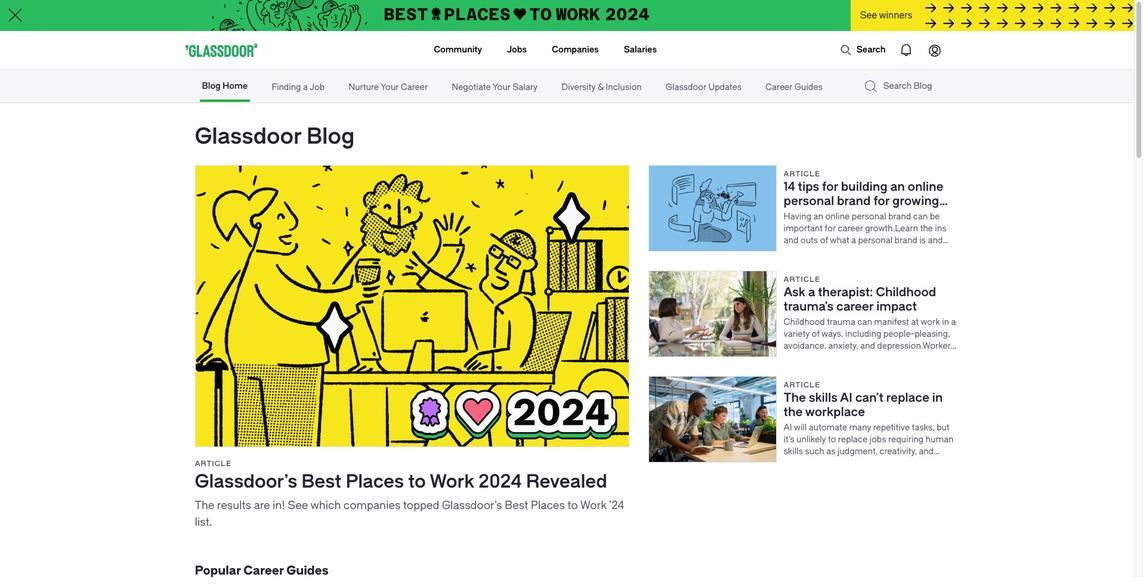 Task type: vqa. For each thing, say whether or not it's contained in the screenshot.
the salary
yes



Task type: describe. For each thing, give the bounding box(es) containing it.
work inside article glassdoor's best places to work 2024 revealed
[[430, 471, 474, 493]]

repetitive
[[873, 423, 910, 433]]

inclusion
[[606, 82, 642, 92]]

emotional
[[784, 459, 824, 469]]

the results are in! see which companies topped glassdoor's best places to work '24 list.
[[195, 499, 624, 529]]

1 career from the left
[[401, 82, 428, 92]]

see winners link
[[851, 0, 1134, 32]]

search for search blog
[[883, 81, 912, 91]]

article for 14
[[784, 170, 821, 178]]

such
[[805, 447, 825, 457]]

places inside article glassdoor's best places to work 2024 revealed
[[346, 471, 404, 493]]

will
[[794, 423, 807, 433]]

why
[[784, 247, 800, 258]]

topped
[[403, 499, 439, 513]]

can't
[[856, 391, 884, 405]]

list.
[[195, 516, 212, 529]]

depression.workers
[[877, 341, 955, 351]]

unlikely
[[797, 435, 826, 445]]

1 horizontal spatial replace
[[887, 391, 930, 405]]

search blog
[[883, 81, 932, 91]]

2 vertical spatial brand
[[895, 235, 918, 246]]

career inside having an online personal brand can be important for career growth.learn the ins and outs of what a personal brand is and why it...
[[838, 223, 863, 234]]

the inside the results are in! see which companies topped glassdoor's best places to work '24 list.
[[195, 499, 214, 513]]

finding a job
[[272, 82, 325, 92]]

work
[[921, 317, 940, 327]]

can inside having an online personal brand can be important for career growth.learn the ins and outs of what a personal brand is and why it...
[[913, 212, 928, 222]]

negotiate
[[452, 82, 491, 92]]

prepare...
[[784, 471, 821, 481]]

1 vertical spatial ai
[[784, 423, 792, 433]]

requiring
[[889, 435, 924, 445]]

of inside having an online personal brand can be important for career growth.learn the ins and outs of what a personal brand is and why it...
[[820, 235, 828, 246]]

automate
[[809, 423, 847, 433]]

as
[[827, 447, 836, 457]]

14
[[784, 180, 795, 194]]

1 vertical spatial replace
[[838, 435, 868, 445]]

nurture your career
[[349, 82, 428, 92]]

work inside the results are in! see which companies topped glassdoor's best places to work '24 list.
[[580, 499, 607, 513]]

companies
[[552, 45, 599, 55]]

article the skills ai can't replace in the workplace ai will automate many repetitive tasks, but it's unlikely to replace jobs requiring human skills such as judgment, creativity, and emotional intelligence.workers can prepare...
[[784, 381, 954, 481]]

your for negotiate
[[493, 82, 511, 92]]

intelligence.workers
[[826, 459, 906, 469]]

residual
[[867, 353, 898, 363]]

pleasing,
[[915, 329, 950, 339]]

tips
[[798, 180, 820, 194]]

and up why
[[784, 235, 799, 246]]

article for the
[[784, 381, 821, 389]]

glassdoor for glassdoor blog
[[195, 124, 302, 149]]

home
[[223, 81, 248, 91]]

salaries link
[[624, 31, 657, 69]]

diversity
[[562, 82, 596, 92]]

career inside article ask a therapist: childhood trauma's career impact childhood trauma can manifest at work in a variety of ways, including people-pleasing, avoidance, anxiety, and depression.workers can learn to manage residual trauma at...
[[837, 300, 874, 314]]

avoidance,
[[784, 341, 827, 351]]

manage
[[833, 353, 865, 363]]

0 horizontal spatial trauma
[[827, 317, 856, 327]]

article ask a therapist: childhood trauma's career impact childhood trauma can manifest at work in a variety of ways, including people-pleasing, avoidance, anxiety, and depression.workers can learn to manage residual trauma at...
[[784, 275, 956, 363]]

salaries
[[624, 45, 657, 55]]

ways,
[[822, 329, 843, 339]]

jobs link
[[507, 31, 527, 69]]

companies link
[[552, 31, 599, 69]]

blog for glassdoor blog
[[307, 124, 355, 149]]

online inside the article 14 tips for building an online personal brand for growing your career
[[908, 180, 944, 194]]

judgment,
[[838, 447, 878, 457]]

places inside the results are in! see which companies topped glassdoor's best places to work '24 list.
[[531, 499, 565, 513]]

search for search
[[857, 45, 886, 55]]

companies
[[344, 499, 401, 513]]

see winners
[[860, 10, 913, 21]]

negotiate your salary
[[452, 82, 538, 92]]

growth.learn
[[865, 223, 918, 234]]

winners
[[879, 10, 913, 21]]

&
[[598, 82, 604, 92]]

ins
[[935, 223, 947, 234]]

ask
[[784, 286, 806, 299]]

2 vertical spatial personal
[[858, 235, 893, 246]]

0 horizontal spatial childhood
[[784, 317, 825, 327]]

including
[[845, 329, 882, 339]]

variety
[[784, 329, 810, 339]]

glassdoor for glassdoor updates
[[666, 82, 707, 92]]

having
[[784, 212, 812, 222]]

2 career from the left
[[766, 82, 793, 92]]

community link
[[434, 31, 482, 69]]

blog for search blog
[[914, 81, 932, 91]]

learn
[[801, 353, 820, 363]]

which
[[311, 499, 341, 513]]

at...
[[931, 353, 945, 363]]

'24
[[609, 499, 624, 513]]

at
[[911, 317, 919, 327]]

career inside the article 14 tips for building an online personal brand for growing your career
[[812, 209, 850, 222]]

revealed
[[526, 471, 607, 493]]

jobs
[[507, 45, 527, 55]]

see inside the results are in! see which companies topped glassdoor's best places to work '24 list.
[[288, 499, 308, 513]]

are
[[254, 499, 270, 513]]

in inside article ask a therapist: childhood trauma's career impact childhood trauma can manifest at work in a variety of ways, including people-pleasing, avoidance, anxiety, and depression.workers can learn to manage residual trauma at...
[[942, 317, 949, 327]]

0 vertical spatial skills
[[809, 391, 838, 405]]

article for glassdoor's
[[195, 460, 232, 468]]

job
[[310, 82, 325, 92]]

career guides
[[766, 82, 823, 92]]

tasks,
[[912, 423, 935, 433]]

therapist:
[[818, 286, 873, 299]]

salary
[[513, 82, 538, 92]]



Task type: locate. For each thing, give the bounding box(es) containing it.
trauma's
[[784, 300, 834, 314]]

personal down tips
[[784, 194, 834, 208]]

ai up workplace
[[840, 391, 853, 405]]

guides
[[795, 82, 823, 92]]

online up what
[[826, 212, 850, 222]]

1 vertical spatial childhood
[[784, 317, 825, 327]]

the up list.
[[195, 499, 214, 513]]

a right what
[[852, 235, 856, 246]]

skills up workplace
[[809, 391, 838, 405]]

a right the "work"
[[952, 317, 956, 327]]

brand down building
[[837, 194, 871, 208]]

0 horizontal spatial blog
[[202, 81, 221, 91]]

1 horizontal spatial ai
[[840, 391, 853, 405]]

1 vertical spatial an
[[814, 212, 824, 222]]

0 vertical spatial replace
[[887, 391, 930, 405]]

1 horizontal spatial blog
[[307, 124, 355, 149]]

2024
[[479, 471, 522, 493]]

glassdoor left updates
[[666, 82, 707, 92]]

the
[[920, 223, 933, 234], [784, 406, 803, 419]]

glassdoor down the home
[[195, 124, 302, 149]]

of right outs
[[820, 235, 828, 246]]

it...
[[802, 247, 813, 258]]

0 vertical spatial in
[[942, 317, 949, 327]]

best inside article glassdoor's best places to work 2024 revealed
[[302, 471, 342, 493]]

best
[[302, 471, 342, 493], [505, 499, 528, 513]]

article inside article ask a therapist: childhood trauma's career impact childhood trauma can manifest at work in a variety of ways, including people-pleasing, avoidance, anxiety, and depression.workers can learn to manage residual trauma at...
[[784, 275, 821, 284]]

in inside "article the skills ai can't replace in the workplace ai will automate many repetitive tasks, but it's unlikely to replace jobs requiring human skills such as judgment, creativity, and emotional intelligence.workers can prepare..."
[[933, 391, 943, 405]]

1 horizontal spatial the
[[920, 223, 933, 234]]

1 horizontal spatial the
[[784, 391, 806, 405]]

places up companies
[[346, 471, 404, 493]]

to inside article ask a therapist: childhood trauma's career impact childhood trauma can manifest at work in a variety of ways, including people-pleasing, avoidance, anxiety, and depression.workers can learn to manage residual trauma at...
[[823, 353, 831, 363]]

1 vertical spatial online
[[826, 212, 850, 222]]

your right nurture
[[381, 82, 399, 92]]

article glassdoor's best places to work 2024 revealed
[[195, 460, 607, 493]]

1 horizontal spatial of
[[820, 235, 828, 246]]

1 vertical spatial in
[[933, 391, 943, 405]]

for inside having an online personal brand can be important for career growth.learn the ins and outs of what a personal brand is and why it...
[[825, 223, 836, 234]]

and down human
[[919, 447, 934, 457]]

best inside the results are in! see which companies topped glassdoor's best places to work '24 list.
[[505, 499, 528, 513]]

people-
[[884, 329, 915, 339]]

your
[[784, 209, 809, 222]]

1 vertical spatial of
[[812, 329, 820, 339]]

a inside having an online personal brand can be important for career growth.learn the ins and outs of what a personal brand is and why it...
[[852, 235, 856, 246]]

of up avoidance,
[[812, 329, 820, 339]]

1 vertical spatial places
[[531, 499, 565, 513]]

1 horizontal spatial childhood
[[876, 286, 936, 299]]

see inside see winners link
[[860, 10, 877, 21]]

human
[[926, 435, 954, 445]]

the inside "article the skills ai can't replace in the workplace ai will automate many repetitive tasks, but it's unlikely to replace jobs requiring human skills such as judgment, creativity, and emotional intelligence.workers can prepare..."
[[784, 391, 806, 405]]

results
[[217, 499, 251, 513]]

1 vertical spatial the
[[195, 499, 214, 513]]

personal inside the article 14 tips for building an online personal brand for growing your career
[[784, 194, 834, 208]]

0 vertical spatial an
[[891, 180, 905, 194]]

0 horizontal spatial work
[[430, 471, 474, 493]]

for right tips
[[822, 180, 838, 194]]

best up which
[[302, 471, 342, 493]]

1 horizontal spatial best
[[505, 499, 528, 513]]

an up "important"
[[814, 212, 824, 222]]

to inside "article the skills ai can't replace in the workplace ai will automate many repetitive tasks, but it's unlikely to replace jobs requiring human skills such as judgment, creativity, and emotional intelligence.workers can prepare..."
[[828, 435, 836, 445]]

work left the '24
[[580, 499, 607, 513]]

career
[[401, 82, 428, 92], [766, 82, 793, 92]]

1 horizontal spatial work
[[580, 499, 607, 513]]

brand up growth.learn
[[889, 212, 911, 222]]

trauma down depression.workers
[[901, 353, 929, 363]]

glassdoor's
[[442, 499, 502, 513]]

0 vertical spatial trauma
[[827, 317, 856, 327]]

0 vertical spatial the
[[920, 223, 933, 234]]

to down revealed
[[568, 499, 578, 513]]

career
[[812, 209, 850, 222], [838, 223, 863, 234], [837, 300, 874, 314]]

glassdoor updates
[[666, 82, 742, 92]]

blog home link
[[200, 71, 250, 102]]

and down including
[[861, 341, 875, 351]]

can down creativity,
[[908, 459, 923, 469]]

in up but
[[933, 391, 943, 405]]

it's
[[784, 435, 795, 445]]

a left job
[[303, 82, 308, 92]]

0 vertical spatial for
[[822, 180, 838, 194]]

0 vertical spatial see
[[860, 10, 877, 21]]

replace up tasks,
[[887, 391, 930, 405]]

1 vertical spatial see
[[288, 499, 308, 513]]

1 vertical spatial search
[[883, 81, 912, 91]]

places down revealed
[[531, 499, 565, 513]]

glassdoor's
[[195, 471, 297, 493]]

best down 2024
[[505, 499, 528, 513]]

see left winners
[[860, 10, 877, 21]]

to inside the results are in! see which companies topped glassdoor's best places to work '24 list.
[[568, 499, 578, 513]]

trauma
[[827, 317, 856, 327], [901, 353, 929, 363]]

1 your from the left
[[381, 82, 399, 92]]

be
[[930, 212, 940, 222]]

1 horizontal spatial an
[[891, 180, 905, 194]]

the inside "article the skills ai can't replace in the workplace ai will automate many repetitive tasks, but it's unlikely to replace jobs requiring human skills such as judgment, creativity, and emotional intelligence.workers can prepare..."
[[784, 406, 803, 419]]

0 vertical spatial glassdoor
[[666, 82, 707, 92]]

for up what
[[825, 223, 836, 234]]

0 vertical spatial search
[[857, 45, 886, 55]]

article
[[784, 170, 821, 178], [784, 275, 821, 284], [784, 381, 821, 389], [195, 460, 232, 468]]

updates
[[709, 82, 742, 92]]

1 horizontal spatial skills
[[809, 391, 838, 405]]

article 14 tips for building an online personal brand for growing your career
[[784, 170, 944, 222]]

1 horizontal spatial online
[[908, 180, 944, 194]]

building
[[841, 180, 888, 194]]

many
[[849, 423, 871, 433]]

1 horizontal spatial career
[[766, 82, 793, 92]]

lottie animation container image
[[892, 36, 921, 64], [892, 36, 921, 64], [840, 44, 852, 56], [840, 44, 852, 56]]

1 horizontal spatial see
[[860, 10, 877, 21]]

having an online personal brand can be important for career growth.learn the ins and outs of what a personal brand is and why it...
[[784, 212, 947, 258]]

blog
[[202, 81, 221, 91], [914, 81, 932, 91], [307, 124, 355, 149]]

to
[[823, 353, 831, 363], [828, 435, 836, 445], [408, 471, 426, 493], [568, 499, 578, 513]]

jobs
[[870, 435, 887, 445]]

ai up 'it's'
[[784, 423, 792, 433]]

search inside button
[[857, 45, 886, 55]]

finding
[[272, 82, 301, 92]]

search
[[857, 45, 886, 55], [883, 81, 912, 91]]

article down learn
[[784, 381, 821, 389]]

trauma up ways,
[[827, 317, 856, 327]]

see right in!
[[288, 499, 308, 513]]

search down 'search' button
[[883, 81, 912, 91]]

online
[[908, 180, 944, 194], [826, 212, 850, 222]]

an up growing
[[891, 180, 905, 194]]

2 vertical spatial for
[[825, 223, 836, 234]]

manifest
[[874, 317, 909, 327]]

a up trauma's
[[808, 286, 815, 299]]

important
[[784, 223, 823, 234]]

childhood up variety
[[784, 317, 825, 327]]

article inside article glassdoor's best places to work 2024 revealed
[[195, 460, 232, 468]]

0 horizontal spatial career
[[401, 82, 428, 92]]

0 horizontal spatial online
[[826, 212, 850, 222]]

0 horizontal spatial of
[[812, 329, 820, 339]]

0 vertical spatial places
[[346, 471, 404, 493]]

1 vertical spatial personal
[[852, 212, 887, 222]]

1 vertical spatial glassdoor
[[195, 124, 302, 149]]

your
[[381, 82, 399, 92], [493, 82, 511, 92]]

the inside having an online personal brand can be important for career growth.learn the ins and outs of what a personal brand is and why it...
[[920, 223, 933, 234]]

online up growing
[[908, 180, 944, 194]]

childhood up impact
[[876, 286, 936, 299]]

to right learn
[[823, 353, 831, 363]]

0 horizontal spatial glassdoor
[[195, 124, 302, 149]]

career left guides
[[766, 82, 793, 92]]

1 vertical spatial skills
[[784, 447, 803, 457]]

growing
[[893, 194, 939, 208]]

but
[[937, 423, 950, 433]]

0 vertical spatial best
[[302, 471, 342, 493]]

0 horizontal spatial the
[[195, 499, 214, 513]]

can left be on the right of page
[[913, 212, 928, 222]]

outs
[[801, 235, 818, 246]]

of inside article ask a therapist: childhood trauma's career impact childhood trauma can manifest at work in a variety of ways, including people-pleasing, avoidance, anxiety, and depression.workers can learn to manage residual trauma at...
[[812, 329, 820, 339]]

in!
[[273, 499, 285, 513]]

career right nurture
[[401, 82, 428, 92]]

the up will
[[784, 391, 806, 405]]

search down see winners
[[857, 45, 886, 55]]

0 vertical spatial ai
[[840, 391, 853, 405]]

1 horizontal spatial your
[[493, 82, 511, 92]]

0 vertical spatial the
[[784, 391, 806, 405]]

0 horizontal spatial your
[[381, 82, 399, 92]]

search button
[[834, 38, 892, 62]]

your for nurture
[[381, 82, 399, 92]]

1 horizontal spatial places
[[531, 499, 565, 513]]

to up 'topped'
[[408, 471, 426, 493]]

the up will
[[784, 406, 803, 419]]

article inside "article the skills ai can't replace in the workplace ai will automate many repetitive tasks, but it's unlikely to replace jobs requiring human skills such as judgment, creativity, and emotional intelligence.workers can prepare..."
[[784, 381, 821, 389]]

can inside "article the skills ai can't replace in the workplace ai will automate many repetitive tasks, but it's unlikely to replace jobs requiring human skills such as judgment, creativity, and emotional intelligence.workers can prepare..."
[[908, 459, 923, 469]]

0 horizontal spatial the
[[784, 406, 803, 419]]

glassdoor
[[666, 82, 707, 92], [195, 124, 302, 149]]

0 vertical spatial personal
[[784, 194, 834, 208]]

personal up growth.learn
[[852, 212, 887, 222]]

in right the "work"
[[942, 317, 949, 327]]

online inside having an online personal brand can be important for career growth.learn the ins and outs of what a personal brand is and why it...
[[826, 212, 850, 222]]

1 horizontal spatial trauma
[[901, 353, 929, 363]]

childhood
[[876, 286, 936, 299], [784, 317, 825, 327]]

an inside the article 14 tips for building an online personal brand for growing your career
[[891, 180, 905, 194]]

2 horizontal spatial blog
[[914, 81, 932, 91]]

places
[[346, 471, 404, 493], [531, 499, 565, 513]]

article for ask
[[784, 275, 821, 284]]

1 vertical spatial the
[[784, 406, 803, 419]]

lottie animation container image
[[386, 31, 434, 68], [386, 31, 434, 68], [921, 36, 949, 64], [921, 36, 949, 64]]

0 horizontal spatial best
[[302, 471, 342, 493]]

0 horizontal spatial see
[[288, 499, 308, 513]]

can up including
[[858, 317, 872, 327]]

workplace
[[805, 406, 865, 419]]

for down building
[[874, 194, 890, 208]]

article inside the article 14 tips for building an online personal brand for growing your career
[[784, 170, 821, 178]]

to inside article glassdoor's best places to work 2024 revealed
[[408, 471, 426, 493]]

personal down growth.learn
[[858, 235, 893, 246]]

what
[[830, 235, 849, 246]]

0 vertical spatial of
[[820, 235, 828, 246]]

0 horizontal spatial an
[[814, 212, 824, 222]]

replace
[[887, 391, 930, 405], [838, 435, 868, 445]]

anxiety,
[[829, 341, 858, 351]]

work up glassdoor's
[[430, 471, 474, 493]]

brand left is
[[895, 235, 918, 246]]

2 your from the left
[[493, 82, 511, 92]]

1 vertical spatial best
[[505, 499, 528, 513]]

can
[[913, 212, 928, 222], [858, 317, 872, 327], [784, 353, 798, 363], [908, 459, 923, 469]]

of
[[820, 235, 828, 246], [812, 329, 820, 339]]

0 vertical spatial childhood
[[876, 286, 936, 299]]

skills down 'it's'
[[784, 447, 803, 457]]

and right is
[[928, 235, 943, 246]]

your left salary
[[493, 82, 511, 92]]

1 vertical spatial work
[[580, 499, 607, 513]]

glassdoor blog
[[195, 124, 355, 149]]

0 horizontal spatial replace
[[838, 435, 868, 445]]

1 vertical spatial trauma
[[901, 353, 929, 363]]

2 vertical spatial career
[[837, 300, 874, 314]]

0 vertical spatial brand
[[837, 194, 871, 208]]

1 horizontal spatial glassdoor
[[666, 82, 707, 92]]

blog home
[[202, 81, 248, 91]]

replace up the judgment,
[[838, 435, 868, 445]]

1 vertical spatial for
[[874, 194, 890, 208]]

creativity,
[[880, 447, 917, 457]]

article up tips
[[784, 170, 821, 178]]

0 horizontal spatial places
[[346, 471, 404, 493]]

community
[[434, 45, 482, 55]]

and inside "article the skills ai can't replace in the workplace ai will automate many repetitive tasks, but it's unlikely to replace jobs requiring human skills such as judgment, creativity, and emotional intelligence.workers can prepare..."
[[919, 447, 934, 457]]

article up ask
[[784, 275, 821, 284]]

and inside article ask a therapist: childhood trauma's career impact childhood trauma can manifest at work in a variety of ways, including people-pleasing, avoidance, anxiety, and depression.workers can learn to manage residual trauma at...
[[861, 341, 875, 351]]

is
[[920, 235, 926, 246]]

article up the glassdoor's at bottom
[[195, 460, 232, 468]]

0 vertical spatial online
[[908, 180, 944, 194]]

0 vertical spatial career
[[812, 209, 850, 222]]

brand inside the article 14 tips for building an online personal brand for growing your career
[[837, 194, 871, 208]]

to up as
[[828, 435, 836, 445]]

0 vertical spatial work
[[430, 471, 474, 493]]

nurture
[[349, 82, 379, 92]]

brand
[[837, 194, 871, 208], [889, 212, 911, 222], [895, 235, 918, 246]]

can down avoidance,
[[784, 353, 798, 363]]

1 vertical spatial brand
[[889, 212, 911, 222]]

1 vertical spatial career
[[838, 223, 863, 234]]

0 horizontal spatial ai
[[784, 423, 792, 433]]

an inside having an online personal brand can be important for career growth.learn the ins and outs of what a personal brand is and why it...
[[814, 212, 824, 222]]

the up is
[[920, 223, 933, 234]]

0 horizontal spatial skills
[[784, 447, 803, 457]]

the
[[784, 391, 806, 405], [195, 499, 214, 513]]



